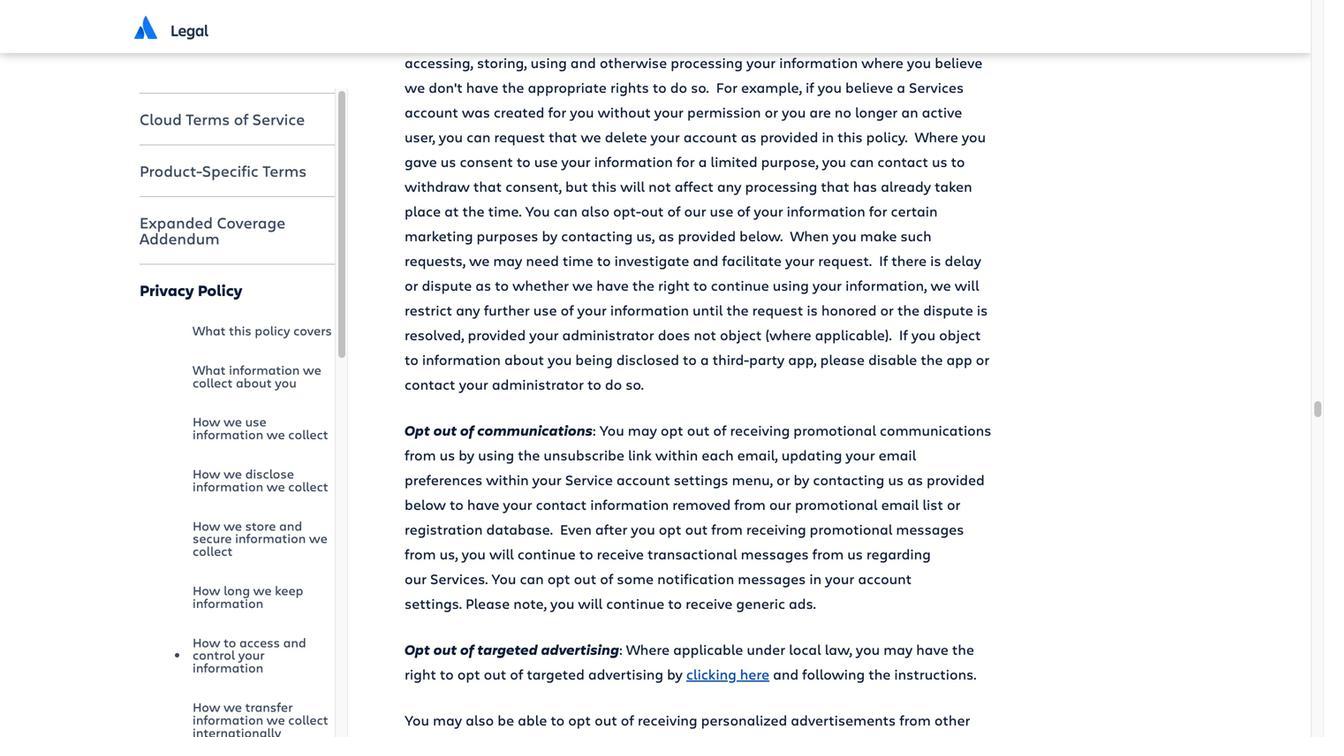 Task type: describe. For each thing, give the bounding box(es) containing it.
expanded
[[140, 212, 213, 233]]

menu,
[[732, 470, 773, 489]]

transactional
[[648, 544, 738, 563]]

but
[[566, 177, 588, 196]]

in inside : you may opt out of receiving promotional communications from us by using the unsubscribe link within each email, updating your email preferences within your service account settings menu, or by contacting us as provided below to have your contact information removed from our promotional email list or registration database.  even after you opt out from receiving promotional messages from us, you will continue to receive transactional messages from us regarding our services. you can opt out of some notification messages in your account settings. please note, you will continue to receive generic ads.
[[810, 569, 822, 588]]

whether
[[513, 276, 569, 295]]

where inside the :  in some cases, you may ask us to stop accessing, storing, using and otherwise processing your information where you believe we don't have the appropriate rights to do so.  for example, if you believe a services account was created for you without your permission or you are no longer an active user, you can request that we delete your account as provided in this policy.  where you gave us consent to use your information for a limited purpose, you can contact us to withdraw that consent, but this will not affect any processing that has already taken place at the time. you can also opt-out of our use of your information for certain marketing purposes by contacting us, as provided below.  when you make such requests, we may need time to investigate and facilitate your request.  if there is delay or dispute as to whether we have the right to continue using your information, we will restrict any further use of your information until the request is honored or the dispute is resolved, provided your administrator does not object (where applicable).  if you object to information about you being disclosed to a third-party app, please disable the app or contact your administrator to do so.
[[915, 127, 959, 146]]

you inside : you may opt out of receiving promotional communications from us by using the unsubscribe link within each email, updating your email preferences within your service account settings menu, or by contacting us as provided below to have your contact information removed from our promotional email list or registration database.  even after you opt out from receiving promotional messages from us, you will continue to receive transactional messages from us regarding our services. you can opt out of some notification messages in your account settings. please note, you will continue to receive generic ads.
[[492, 569, 517, 588]]

by down updating
[[794, 470, 810, 489]]

0 vertical spatial a
[[897, 78, 906, 97]]

to down preferences within
[[450, 495, 464, 514]]

can inside : you may opt out of receiving promotional communications from us by using the unsubscribe link within each email, updating your email preferences within your service account settings menu, or by contacting us as provided below to have your contact information removed from our promotional email list or registration database.  even after you opt out from receiving promotional messages from us, you will continue to receive transactional messages from us regarding our services. you can opt out of some notification messages in your account settings. please note, you will continue to receive generic ads.
[[520, 569, 544, 588]]

or right list
[[947, 495, 961, 514]]

account up the 'user,' at the left top
[[405, 102, 459, 121]]

disable
[[869, 350, 918, 369]]

we down time
[[573, 276, 593, 295]]

list
[[923, 495, 944, 514]]

collect for how we transfer information we collect internationally
[[288, 711, 328, 728]]

or down example,
[[765, 102, 779, 121]]

to inside : where applicable under local law, you may have the right to opt out of targeted advertising by
[[440, 664, 454, 683]]

1 vertical spatial do
[[605, 375, 622, 394]]

2 vertical spatial for
[[869, 201, 888, 220]]

without
[[598, 102, 651, 121]]

cases,
[[779, 28, 820, 47]]

created
[[494, 102, 545, 121]]

initiative
[[790, 735, 849, 737]]

registration
[[405, 520, 483, 539]]

you right after
[[631, 520, 656, 539]]

as inside : you may opt out of receiving promotional communications from us by using the unsubscribe link within each email, updating your email preferences within your service account settings menu, or by contacting us as provided below to have your contact information removed from our promotional email list or registration database.  even after you opt out from receiving promotional messages from us, you will continue to receive transactional messages from us regarding our services. you can opt out of some notification messages in your account settings. please note, you will continue to receive generic ads.
[[908, 470, 924, 489]]

legal link
[[171, 0, 209, 53]]

how for how we use information we collect
[[193, 413, 220, 430]]

access
[[239, 634, 280, 651]]

requests,
[[405, 251, 466, 270]]

can down 'was'
[[467, 127, 491, 146]]

out down settings. please
[[434, 640, 457, 659]]

use down the whether
[[534, 300, 557, 319]]

you left make
[[833, 226, 857, 245]]

account down permission
[[684, 127, 738, 146]]

out inside : where applicable under local law, you may have the right to opt out of targeted advertising by
[[484, 664, 507, 683]]

how we disclose information we collect link
[[193, 454, 335, 506]]

information inside how we disclose information we collect
[[193, 478, 264, 495]]

from inside "you may also be able to opt out of receiving personalized advertisements from other companies who are members of the network advertising initiative or who subscribe t"
[[900, 710, 931, 729]]

store
[[245, 517, 276, 534]]

we left disclose
[[224, 465, 242, 482]]

cloud terms of service
[[140, 109, 305, 129]]

how to access and control your information
[[193, 634, 306, 676]]

1 horizontal spatial for
[[677, 152, 695, 171]]

atlassian logo image
[[134, 16, 157, 39]]

provided down further
[[468, 325, 526, 344]]

investigate
[[615, 251, 690, 270]]

us up taken
[[932, 152, 948, 171]]

0 vertical spatial administrator
[[563, 325, 655, 344]]

notification
[[658, 569, 735, 588]]

your up example,
[[747, 53, 776, 72]]

you up disable
[[912, 325, 936, 344]]

permission
[[688, 102, 761, 121]]

0 vertical spatial contact
[[878, 152, 929, 171]]

opt up "transactional"
[[659, 520, 682, 539]]

1 horizontal spatial do
[[671, 78, 688, 97]]

the inside : you may opt out of receiving promotional communications from us by using the unsubscribe link within each email, updating your email preferences within your service account settings menu, or by contacting us as provided below to have your contact information removed from our promotional email list or registration database.  even after you opt out from receiving promotional messages from us, you will continue to receive transactional messages from us regarding our services. you can opt out of some notification messages in your account settings. please note, you will continue to receive generic ads.
[[518, 445, 540, 464]]

us up preferences within
[[440, 445, 455, 464]]

regarding
[[867, 544, 931, 563]]

purpose,
[[762, 152, 819, 171]]

2 vertical spatial messages
[[738, 569, 806, 588]]

0 vertical spatial any
[[718, 177, 742, 196]]

provided up purpose,
[[761, 127, 819, 146]]

facilitate
[[722, 251, 782, 270]]

you up our services.
[[462, 544, 486, 563]]

of inside : where applicable under local law, you may have the right to opt out of targeted advertising by
[[510, 664, 524, 683]]

0 horizontal spatial if
[[880, 251, 888, 270]]

by up preferences within
[[459, 445, 475, 464]]

information inside what information we collect about you
[[229, 361, 300, 378]]

your up facilitate
[[754, 201, 784, 220]]

or inside "you may also be able to opt out of receiving personalized advertisements from other companies who are members of the network advertising initiative or who subscribe t"
[[852, 735, 866, 737]]

continue inside the :  in some cases, you may ask us to stop accessing, storing, using and otherwise processing your information where you believe we don't have the appropriate rights to do so.  for example, if you believe a services account was created for you without your permission or you are no longer an active user, you can request that we delete your account as provided in this policy.  where you gave us consent to use your information for a limited purpose, you can contact us to withdraw that consent, but this will not affect any processing that has already taken place at the time. you can also opt-out of our use of your information for certain marketing purposes by contacting us, as provided below.  when you make such requests, we may need time to investigate and facilitate your request.  if there is delay or dispute as to whether we have the right to continue using your information, we will restrict any further use of your information until the request is honored or the dispute is resolved, provided your administrator does not object (where applicable).  if you object to information about you being disclosed to a third-party app, please disable the app or contact your administrator to do so.
[[711, 276, 770, 295]]

to down resolved,
[[405, 350, 419, 369]]

we down the purposes
[[469, 251, 490, 270]]

your right updating
[[846, 445, 876, 464]]

disclosed
[[617, 350, 680, 369]]

advertisements
[[791, 710, 896, 729]]

are inside "you may also be able to opt out of receiving personalized advertisements from other companies who are members of the network advertising initiative or who subscribe t"
[[515, 735, 536, 737]]

1 horizontal spatial if
[[900, 325, 908, 344]]

1 horizontal spatial is
[[931, 251, 942, 270]]

to down being
[[588, 375, 602, 394]]

about inside what information we collect about you
[[236, 374, 272, 391]]

contacting inside the :  in some cases, you may ask us to stop accessing, storing, using and otherwise processing your information where you believe we don't have the appropriate rights to do so.  for example, if you believe a services account was created for you without your permission or you are no longer an active user, you can request that we delete your account as provided in this policy.  where you gave us consent to use your information for a limited purpose, you can contact us to withdraw that consent, but this will not affect any processing that has already taken place at the time. you can also opt-out of our use of your information for certain marketing purposes by contacting us, as provided below.  when you make such requests, we may need time to investigate and facilitate your request.  if there is delay or dispute as to whether we have the right to continue using your information, we will restrict any further use of your information until the request is honored or the dispute is resolved, provided your administrator does not object (where applicable).  if you object to information about you being disclosed to a third-party app, please disable the app or contact your administrator to do so.
[[562, 226, 633, 245]]

such
[[901, 226, 932, 245]]

1 who from the left
[[482, 735, 511, 737]]

how for how we disclose information we collect
[[193, 465, 220, 482]]

law,
[[825, 640, 853, 659]]

0 vertical spatial email
[[879, 445, 917, 464]]

1 horizontal spatial receive
[[686, 594, 733, 613]]

targeted inside : where applicable under local law, you may have the right to opt out of targeted advertising by
[[527, 664, 585, 683]]

to up taken
[[952, 152, 966, 171]]

of right members
[[607, 735, 620, 737]]

use down affect
[[710, 201, 734, 220]]

resolved,
[[405, 325, 464, 344]]

0 horizontal spatial receive
[[597, 544, 644, 563]]

to down notification
[[668, 594, 682, 613]]

right inside : where applicable under local law, you may have the right to opt out of targeted advertising by
[[405, 664, 437, 683]]

to up further
[[495, 276, 509, 295]]

you inside "you may also be able to opt out of receiving personalized advertisements from other companies who are members of the network advertising initiative or who subscribe t"
[[405, 710, 430, 729]]

1 vertical spatial promotional
[[795, 495, 878, 514]]

have inside : where applicable under local law, you may have the right to opt out of targeted advertising by
[[917, 640, 949, 659]]

us, inside the :  in some cases, you may ask us to stop accessing, storing, using and otherwise processing your information where you believe we don't have the appropriate rights to do so.  for example, if you believe a services account was created for you without your permission or you are no longer an active user, you can request that we delete your account as provided in this policy.  where you gave us consent to use your information for a limited purpose, you can contact us to withdraw that consent, but this will not affect any processing that has already taken place at the time. you can also opt-out of our use of your information for certain marketing purposes by contacting us, as provided below.  when you make such requests, we may need time to investigate and facilitate your request.  if there is delay or dispute as to whether we have the right to continue using your information, we will restrict any further use of your information until the request is honored or the dispute is resolved, provided your administrator does not object (where applicable).  if you object to information about you being disclosed to a third-party app, please disable the app or contact your administrator to do so.
[[637, 226, 655, 245]]

your down when
[[786, 251, 815, 270]]

how for how long we keep information
[[193, 582, 220, 599]]

out inside the :  in some cases, you may ask us to stop accessing, storing, using and otherwise processing your information where you believe we don't have the appropriate rights to do so.  for example, if you believe a services account was created for you without your permission or you are no longer an active user, you can request that we delete your account as provided in this policy.  where you gave us consent to use your information for a limited purpose, you can contact us to withdraw that consent, but this will not affect any processing that has already taken place at the time. you can also opt-out of our use of your information for certain marketing purposes by contacting us, as provided below.  when you make such requests, we may need time to investigate and facilitate your request.  if there is delay or dispute as to whether we have the right to continue using your information, we will restrict any further use of your information until the request is honored or the dispute is resolved, provided your administrator does not object (where applicable).  if you object to information about you being disclosed to a third-party app, please disable the app or contact your administrator to do so.
[[642, 201, 664, 220]]

information up does
[[611, 300, 689, 319]]

information up when
[[787, 201, 866, 220]]

us left regarding
[[848, 544, 863, 563]]

clicking here and following the instructions.
[[687, 664, 981, 683]]

product-specific terms
[[140, 161, 307, 181]]

1 vertical spatial receiving
[[747, 520, 807, 539]]

0 horizontal spatial terms
[[186, 109, 230, 129]]

contact inside : you may opt out of receiving promotional communications from us by using the unsubscribe link within each email, updating your email preferences within your service account settings menu, or by contacting us as provided below to have your contact information removed from our promotional email list or registration database.  even after you opt out from receiving promotional messages from us, you will continue to receive transactional messages from us regarding our services. you can opt out of some notification messages in your account settings. please note, you will continue to receive generic ads.
[[536, 495, 587, 514]]

below
[[405, 495, 446, 514]]

you inside : where applicable under local law, you may have the right to opt out of targeted advertising by
[[856, 640, 880, 659]]

0 vertical spatial messages
[[897, 520, 965, 539]]

ask
[[884, 28, 908, 47]]

what information we collect about you link
[[193, 350, 335, 402]]

information inside how we store and secure information we collect
[[235, 530, 306, 547]]

the down investigate
[[633, 276, 655, 295]]

don't
[[429, 78, 463, 97]]

you down active
[[962, 127, 987, 146]]

of left service
[[234, 109, 249, 129]]

the left app at the right
[[921, 350, 944, 369]]

settings
[[674, 470, 729, 489]]

0 horizontal spatial dispute
[[422, 276, 472, 295]]

also inside "you may also be able to opt out of receiving personalized advertisements from other companies who are members of the network advertising initiative or who subscribe t"
[[466, 710, 494, 729]]

make
[[861, 226, 898, 245]]

1 vertical spatial messages
[[741, 544, 809, 563]]

you right 'note,'
[[551, 594, 575, 613]]

as up further
[[476, 276, 492, 295]]

services
[[909, 78, 964, 97]]

need
[[526, 251, 559, 270]]

out up "transactional"
[[686, 520, 708, 539]]

even
[[560, 520, 592, 539]]

of down affect
[[668, 201, 681, 220]]

0 horizontal spatial that
[[474, 177, 502, 196]]

collect inside how we store and secure information we collect
[[193, 542, 233, 560]]

provided inside : you may opt out of receiving promotional communications from us by using the unsubscribe link within each email, updating your email preferences within your service account settings menu, or by contacting us as provided below to have your contact information removed from our promotional email list or registration database.  even after you opt out from receiving promotional messages from us, you will continue to receive transactional messages from us regarding our services. you can opt out of some notification messages in your account settings. please note, you will continue to receive generic ads.
[[927, 470, 985, 489]]

time.
[[488, 201, 522, 220]]

the inside : where applicable under local law, you may have the right to opt out of targeted advertising by
[[953, 640, 975, 659]]

email,
[[738, 445, 778, 464]]

removed
[[673, 495, 731, 514]]

opt for : you may opt out of receiving promotional communications from us by using the unsubscribe link within each email, updating your email preferences within your service account settings menu, or by contacting us as provided below to have your contact information removed from our promotional email list or registration database.  even after you opt out from receiving promotional messages from us, you will continue to receive transactional messages from us regarding our services. you can opt out of some notification messages in your account settings. please note, you will continue to receive generic ads.
[[405, 421, 430, 440]]

account down regarding
[[859, 569, 912, 588]]

have inside : you may opt out of receiving promotional communications from us by using the unsubscribe link within each email, updating your email preferences within your service account settings menu, or by contacting us as provided below to have your contact information removed from our promotional email list or registration database.  even after you opt out from receiving promotional messages from us, you will continue to receive transactional messages from us regarding our services. you can opt out of some notification messages in your account settings. please note, you will continue to receive generic ads.
[[467, 495, 500, 514]]

your service
[[533, 470, 613, 489]]

delay
[[945, 251, 982, 270]]

opt up within
[[661, 421, 684, 440]]

our inside : you may opt out of receiving promotional communications from us by using the unsubscribe link within each email, updating your email preferences within your service account settings menu, or by contacting us as provided below to have your contact information removed from our promotional email list or registration database.  even after you opt out from receiving promotional messages from us, you will continue to receive transactional messages from us regarding our services. you can opt out of some notification messages in your account settings. please note, you will continue to receive generic ads.
[[770, 495, 792, 514]]

your down preferences within
[[503, 495, 533, 514]]

what this policy covers link
[[193, 311, 335, 350]]

note,
[[514, 594, 547, 613]]

clicking
[[687, 664, 737, 683]]

addendum
[[140, 228, 220, 249]]

from up the ads.
[[813, 544, 844, 563]]

about inside the :  in some cases, you may ask us to stop accessing, storing, using and otherwise processing your information where you believe we don't have the appropriate rights to do so.  for example, if you believe a services account was created for you without your permission or you are no longer an active user, you can request that we delete your account as provided in this policy.  where you gave us consent to use your information for a limited purpose, you can contact us to withdraw that consent, but this will not affect any processing that has already taken place at the time. you can also opt-out of our use of your information for certain marketing purposes by contacting us, as provided below.  when you make such requests, we may need time to investigate and facilitate your request.  if there is delay or dispute as to whether we have the right to continue using your information, we will restrict any further use of your information until the request is honored or the dispute is resolved, provided your administrator does not object (where applicable).  if you object to information about you being disclosed to a third-party app, please disable the app or contact your administrator to do so.
[[505, 350, 545, 369]]

0 horizontal spatial for
[[548, 102, 567, 121]]

0 horizontal spatial believe
[[846, 78, 894, 97]]

may left ask on the right of page
[[852, 28, 881, 47]]

1 vertical spatial request
[[753, 300, 804, 319]]

or up restrict
[[405, 276, 419, 295]]

the down information,
[[898, 300, 920, 319]]

expanded coverage addendum
[[140, 212, 286, 249]]

0 horizontal spatial not
[[649, 177, 672, 196]]

information up if
[[780, 53, 858, 72]]

of down after
[[600, 569, 614, 588]]

how long we keep information link
[[193, 571, 335, 623]]

how for how we transfer information we collect internationally
[[193, 698, 220, 715]]

from down removed
[[712, 520, 743, 539]]

your right without
[[655, 102, 684, 121]]

opt out of targeted advertising
[[405, 640, 620, 659]]

and left facilitate
[[693, 251, 719, 270]]

your down further
[[530, 325, 559, 344]]

us up withdraw
[[441, 152, 456, 171]]

expanded coverage addendum link
[[140, 202, 335, 259]]

to left stop
[[931, 28, 945, 47]]

of up each
[[714, 421, 727, 440]]

transfer
[[245, 698, 293, 715]]

we down what information we collect about you in the left of the page
[[224, 413, 242, 430]]

here
[[741, 664, 770, 683]]

from down menu,
[[735, 495, 766, 514]]

the right at
[[463, 201, 485, 220]]

opt inside : where applicable under local law, you may have the right to opt out of targeted advertising by
[[458, 664, 480, 683]]

our inside the :  in some cases, you may ask us to stop accessing, storing, using and otherwise processing your information where you believe we don't have the appropriate rights to do so.  for example, if you believe a services account was created for you without your permission or you are no longer an active user, you can request that we delete your account as provided in this policy.  where you gave us consent to use your information for a limited purpose, you can contact us to withdraw that consent, but this will not affect any processing that has already taken place at the time. you can also opt-out of our use of your information for certain marketing purposes by contacting us, as provided below.  when you make such requests, we may need time to investigate and facilitate your request.  if there is delay or dispute as to whether we have the right to continue using your information, we will restrict any further use of your information until the request is honored or the dispute is resolved, provided your administrator does not object (where applicable).  if you object to information about you being disclosed to a third-party app, please disable the app or contact your administrator to do so.
[[685, 201, 707, 220]]

longer
[[856, 102, 898, 121]]

0 vertical spatial believe
[[935, 53, 983, 72]]

1 horizontal spatial dispute
[[924, 300, 974, 319]]

the right "following"
[[869, 664, 891, 683]]

1 vertical spatial continue
[[518, 544, 576, 563]]

0 vertical spatial targeted
[[478, 640, 538, 659]]

information inside : you may opt out of receiving promotional communications from us by using the unsubscribe link within each email, updating your email preferences within your service account settings menu, or by contacting us as provided below to have your contact information removed from our promotional email list or registration database.  even after you opt out from receiving promotional messages from us, you will continue to receive transactional messages from us regarding our services. you can opt out of some notification messages in your account settings. please note, you will continue to receive generic ads.
[[591, 495, 669, 514]]

(where
[[766, 325, 812, 344]]

app
[[947, 350, 973, 369]]

instructions.
[[895, 664, 977, 683]]

where
[[862, 53, 904, 72]]

being
[[576, 350, 613, 369]]

may inside : you may opt out of receiving promotional communications from us by using the unsubscribe link within each email, updating your email preferences within your service account settings menu, or by contacting us as provided below to have your contact information removed from our promotional email list or registration database.  even after you opt out from receiving promotional messages from us, you will continue to receive transactional messages from us regarding our services. you can opt out of some notification messages in your account settings. please note, you will continue to receive generic ads.
[[628, 421, 657, 440]]

from up below
[[405, 445, 436, 464]]

applicable
[[674, 640, 744, 659]]

2 horizontal spatial is
[[978, 300, 988, 319]]

: for where
[[620, 640, 623, 659]]

to down even
[[580, 544, 594, 563]]

user,
[[405, 127, 436, 146]]

0 vertical spatial promotional
[[794, 421, 877, 440]]

internationally
[[193, 724, 281, 737]]

has
[[854, 177, 878, 196]]

party
[[750, 350, 785, 369]]

product-
[[140, 161, 202, 181]]

you right if
[[818, 78, 842, 97]]

will right 'note,'
[[578, 594, 603, 613]]

may down the purposes
[[494, 251, 523, 270]]

2 horizontal spatial that
[[821, 177, 850, 196]]

subscribe
[[902, 735, 967, 737]]

after
[[596, 520, 628, 539]]

some inside : you may opt out of receiving promotional communications from us by using the unsubscribe link within each email, updating your email preferences within your service account settings menu, or by contacting us as provided below to have your contact information removed from our promotional email list or registration database.  even after you opt out from receiving promotional messages from us, you will continue to receive transactional messages from us regarding our services. you can opt out of some notification messages in your account settings. please note, you will continue to receive generic ads.
[[617, 569, 654, 588]]

service
[[252, 109, 305, 129]]

control
[[193, 646, 235, 664]]

may inside : where applicable under local law, you may have the right to opt out of targeted advertising by
[[884, 640, 913, 659]]

companies
[[405, 735, 478, 737]]

will up opt-
[[621, 177, 645, 196]]

the right until
[[727, 300, 749, 319]]

the up created
[[502, 78, 525, 97]]

your up law,
[[826, 569, 855, 588]]

out up each
[[687, 421, 710, 440]]

of down settings. please
[[461, 640, 474, 659]]

accessing,
[[405, 53, 474, 72]]

1 vertical spatial administrator
[[492, 375, 584, 394]]

how we store and secure information we collect link
[[193, 506, 335, 571]]

have up 'was'
[[466, 78, 499, 97]]

2 vertical spatial a
[[701, 350, 709, 369]]

product-specific terms link
[[140, 150, 335, 192]]

consent,
[[506, 177, 562, 196]]

what information we collect about you
[[193, 361, 322, 391]]

gave
[[405, 152, 437, 171]]

rights
[[611, 78, 649, 97]]

to up until
[[694, 276, 708, 295]]

your inside how to access and control your information
[[238, 646, 265, 664]]

1 vertical spatial processing
[[746, 177, 818, 196]]



Task type: locate. For each thing, give the bounding box(es) containing it.
your up the but
[[562, 152, 591, 171]]

what down policy
[[193, 322, 226, 339]]

0 vertical spatial you
[[526, 201, 550, 220]]

1 horizontal spatial about
[[505, 350, 545, 369]]

this right the but
[[592, 177, 617, 196]]

if up information,
[[880, 251, 888, 270]]

does
[[658, 325, 691, 344]]

: up permission
[[712, 28, 716, 47]]

contact
[[878, 152, 929, 171], [405, 375, 456, 394], [536, 495, 587, 514]]

2 horizontal spatial you
[[526, 201, 550, 220]]

0 vertical spatial in
[[822, 127, 835, 146]]

if
[[806, 78, 815, 97]]

2 who from the left
[[869, 735, 899, 737]]

opt up preferences within
[[405, 421, 430, 440]]

app,
[[789, 350, 817, 369]]

do left so.
[[605, 375, 622, 394]]

how inside how we store and secure information we collect
[[193, 517, 220, 534]]

we right "long"
[[253, 582, 272, 599]]

collect up the how we use information we collect
[[193, 374, 233, 391]]

0 horizontal spatial is
[[807, 300, 818, 319]]

collect for how we use information we collect
[[288, 426, 328, 443]]

1 horizontal spatial right
[[659, 276, 690, 295]]

promotional
[[794, 421, 877, 440], [795, 495, 878, 514], [810, 520, 893, 539]]

right inside the :  in some cases, you may ask us to stop accessing, storing, using and otherwise processing your information where you believe we don't have the appropriate rights to do so.  for example, if you believe a services account was created for you without your permission or you are no longer an active user, you can request that we delete your account as provided in this policy.  where you gave us consent to use your information for a limited purpose, you can contact us to withdraw that consent, but this will not affect any processing that has already taken place at the time. you can also opt-out of our use of your information for certain marketing purposes by contacting us, as provided below.  when you make such requests, we may need time to investigate and facilitate your request.  if there is delay or dispute as to whether we have the right to continue using your information, we will restrict any further use of your information until the request is honored or the dispute is resolved, provided your administrator does not object (where applicable).  if you object to information about you being disclosed to a third-party app, please disable the app or contact your administrator to do so.
[[659, 276, 690, 295]]

what inside what information we collect about you
[[193, 361, 226, 378]]

1 horizontal spatial not
[[694, 325, 717, 344]]

0 horizontal spatial contact
[[405, 375, 456, 394]]

1 horizontal spatial who
[[869, 735, 899, 737]]

request
[[494, 127, 545, 146], [753, 300, 804, 319]]

0 vertical spatial continue
[[711, 276, 770, 295]]

us down communications
[[889, 470, 904, 489]]

0 horizontal spatial are
[[515, 735, 536, 737]]

other
[[935, 710, 971, 729]]

where inside : where applicable under local law, you may have the right to opt out of targeted advertising by
[[627, 640, 670, 659]]

to inside "you may also be able to opt out of receiving personalized advertisements from other companies who are members of the network advertising initiative or who subscribe t"
[[551, 710, 565, 729]]

or down advertisements
[[852, 735, 866, 737]]

how up internationally
[[193, 698, 220, 715]]

an
[[902, 102, 919, 121]]

email
[[879, 445, 917, 464], [882, 495, 919, 514]]

members
[[540, 735, 603, 737]]

0 vertical spatial dispute
[[422, 276, 472, 295]]

of up facilitate
[[737, 201, 751, 220]]

targeted
[[478, 640, 538, 659], [527, 664, 585, 683]]

0 vertical spatial some
[[739, 28, 776, 47]]

0 vertical spatial do
[[671, 78, 688, 97]]

continue
[[711, 276, 770, 295], [518, 544, 576, 563], [607, 594, 665, 613]]

information up how we disclose information we collect
[[193, 426, 264, 443]]

following
[[803, 664, 865, 683]]

you inside what information we collect about you
[[275, 374, 297, 391]]

1 vertical spatial opt
[[405, 640, 430, 659]]

there
[[892, 251, 927, 270]]

0 horizontal spatial any
[[456, 300, 481, 319]]

1 object from the left
[[720, 325, 762, 344]]

third-
[[713, 350, 750, 369]]

right
[[659, 276, 690, 295], [405, 664, 437, 683]]

information inside how long we keep information
[[193, 594, 264, 612]]

each
[[702, 445, 734, 464]]

how left "long"
[[193, 582, 220, 599]]

2 how from the top
[[193, 465, 220, 482]]

in inside the :  in some cases, you may ask us to stop accessing, storing, using and otherwise processing your information where you believe we don't have the appropriate rights to do so.  for example, if you believe a services account was created for you without your permission or you are no longer an active user, you can request that we delete your account as provided in this policy.  where you gave us consent to use your information for a limited purpose, you can contact us to withdraw that consent, but this will not affect any processing that has already taken place at the time. you can also opt-out of our use of your information for certain marketing purposes by contacting us, as provided below.  when you make such requests, we may need time to investigate and facilitate your request.  if there is delay or dispute as to whether we have the right to continue using your information, we will restrict any further use of your information until the request is honored or the dispute is resolved, provided your administrator does not object (where applicable).  if you object to information about you being disclosed to a third-party app, please disable the app or contact your administrator to do so.
[[822, 127, 835, 146]]

privacy policy link
[[140, 269, 335, 311]]

1 horizontal spatial this
[[592, 177, 617, 196]]

1 horizontal spatial are
[[810, 102, 832, 121]]

information down what this policy covers "link"
[[229, 361, 300, 378]]

as
[[741, 127, 757, 146], [659, 226, 675, 245], [476, 276, 492, 295], [908, 470, 924, 489]]

within
[[656, 445, 698, 464]]

otherwise
[[600, 53, 668, 72]]

collect for how we disclose information we collect
[[288, 478, 328, 495]]

information inside how to access and control your information
[[193, 659, 264, 676]]

also left the "be"
[[466, 710, 494, 729]]

do
[[671, 78, 688, 97], [605, 375, 622, 394]]

how left access
[[193, 634, 220, 651]]

your up honored on the top of the page
[[813, 276, 842, 295]]

may up companies
[[433, 710, 462, 729]]

about up the how we use information we collect
[[236, 374, 272, 391]]

email down communications
[[879, 445, 917, 464]]

1 horizontal spatial continue
[[607, 594, 665, 613]]

0 vertical spatial :
[[712, 28, 716, 47]]

some inside the :  in some cases, you may ask us to stop accessing, storing, using and otherwise processing your information where you believe we don't have the appropriate rights to do so.  for example, if you believe a services account was created for you without your permission or you are no longer an active user, you can request that we delete your account as provided in this policy.  where you gave us consent to use your information for a limited purpose, you can contact us to withdraw that consent, but this will not affect any processing that has already taken place at the time. you can also opt-out of our use of your information for certain marketing purposes by contacting us, as provided below.  when you make such requests, we may need time to investigate and facilitate your request.  if there is delay or dispute as to whether we have the right to continue using your information, we will restrict any further use of your information until the request is honored or the dispute is resolved, provided your administrator does not object (where applicable).  if you object to information about you being disclosed to a third-party app, please disable the app or contact your administrator to do so.
[[739, 28, 776, 47]]

: where applicable under local law, you may have the right to opt out of targeted advertising by
[[405, 640, 975, 683]]

1 horizontal spatial terms
[[263, 161, 307, 181]]

have
[[466, 78, 499, 97], [597, 276, 629, 295], [467, 495, 500, 514], [917, 640, 949, 659]]

using for rights
[[531, 53, 567, 72]]

0 vertical spatial using
[[531, 53, 567, 72]]

what inside what this policy covers "link"
[[193, 322, 226, 339]]

how inside how we disclose information we collect
[[193, 465, 220, 482]]

1 horizontal spatial processing
[[746, 177, 818, 196]]

1 vertical spatial us,
[[440, 544, 458, 563]]

any
[[718, 177, 742, 196], [456, 300, 481, 319]]

use inside the how we use information we collect
[[245, 413, 267, 430]]

contacting
[[562, 226, 633, 245], [813, 470, 885, 489]]

any left further
[[456, 300, 481, 319]]

you up companies
[[405, 710, 430, 729]]

you up how we use information we collect link
[[275, 374, 297, 391]]

1 horizontal spatial :
[[712, 28, 716, 47]]

we up store
[[267, 478, 285, 495]]

1 horizontal spatial object
[[940, 325, 982, 344]]

0 vertical spatial contacting
[[562, 226, 633, 245]]

dispute up app at the right
[[924, 300, 974, 319]]

0 vertical spatial us,
[[637, 226, 655, 245]]

1 horizontal spatial our
[[770, 495, 792, 514]]

2 object from the left
[[940, 325, 982, 344]]

you inside the :  in some cases, you may ask us to stop accessing, storing, using and otherwise processing your information where you believe we don't have the appropriate rights to do so.  for example, if you believe a services account was created for you without your permission or you are no longer an active user, you can request that we delete your account as provided in this policy.  where you gave us consent to use your information for a limited purpose, you can contact us to withdraw that consent, but this will not affect any processing that has already taken place at the time. you can also opt-out of our use of your information for certain marketing purposes by contacting us, as provided below.  when you make such requests, we may need time to investigate and facilitate your request.  if there is delay or dispute as to whether we have the right to continue using your information, we will restrict any further use of your information until the request is honored or the dispute is resolved, provided your administrator does not object (where applicable).  if you object to information about you being disclosed to a third-party app, please disable the app or contact your administrator to do so.
[[526, 201, 550, 220]]

what for what this policy covers
[[193, 322, 226, 339]]

to right time
[[597, 251, 611, 270]]

0 horizontal spatial request
[[494, 127, 545, 146]]

1 horizontal spatial request
[[753, 300, 804, 319]]

some down after
[[617, 569, 654, 588]]

have up instructions.
[[917, 640, 949, 659]]

0 horizontal spatial contacting
[[562, 226, 633, 245]]

how inside how we transfer information we collect internationally
[[193, 698, 220, 715]]

in
[[822, 127, 835, 146], [810, 569, 822, 588]]

if
[[880, 251, 888, 270], [900, 325, 908, 344]]

1 horizontal spatial using
[[531, 53, 567, 72]]

do left the 'for'
[[671, 78, 688, 97]]

1 vertical spatial some
[[617, 569, 654, 588]]

we down the delay
[[931, 276, 952, 295]]

: inside : where applicable under local law, you may have the right to opt out of targeted advertising by
[[620, 640, 623, 659]]

the down of communications on the bottom left of page
[[518, 445, 540, 464]]

1 vertical spatial if
[[900, 325, 908, 344]]

1 vertical spatial right
[[405, 664, 437, 683]]

1 horizontal spatial some
[[739, 28, 776, 47]]

local
[[789, 640, 822, 659]]

0 horizontal spatial us,
[[440, 544, 458, 563]]

0 vertical spatial receiving
[[730, 421, 790, 440]]

limited
[[711, 152, 758, 171]]

0 horizontal spatial who
[[482, 735, 511, 737]]

preferences within
[[405, 470, 529, 489]]

and right access
[[283, 634, 306, 651]]

your right control
[[238, 646, 265, 664]]

request down created
[[494, 127, 545, 146]]

of down the whether
[[561, 300, 574, 319]]

0 vertical spatial right
[[659, 276, 690, 295]]

also inside the :  in some cases, you may ask us to stop accessing, storing, using and otherwise processing your information where you believe we don't have the appropriate rights to do so.  for example, if you believe a services account was created for you without your permission or you are no longer an active user, you can request that we delete your account as provided in this policy.  where you gave us consent to use your information for a limited purpose, you can contact us to withdraw that consent, but this will not affect any processing that has already taken place at the time. you can also opt-out of our use of your information for certain marketing purposes by contacting us, as provided below.  when you make such requests, we may need time to investigate and facilitate your request.  if there is delay or dispute as to whether we have the right to continue using your information, we will restrict any further use of your information until the request is honored or the dispute is resolved, provided your administrator does not object (where applicable).  if you object to information about you being disclosed to a third-party app, please disable the app or contact your administrator to do so.
[[581, 201, 610, 220]]

at
[[445, 201, 459, 220]]

or right app at the right
[[976, 350, 990, 369]]

receiving inside "you may also be able to opt out of receiving personalized advertisements from other companies who are members of the network advertising initiative or who subscribe t"
[[638, 710, 698, 729]]

was
[[462, 102, 490, 121]]

5 how from the top
[[193, 634, 220, 651]]

to up consent,
[[517, 152, 531, 171]]

collect inside how we disclose information we collect
[[288, 478, 328, 495]]

or down information,
[[881, 300, 894, 319]]

0 vertical spatial receive
[[597, 544, 644, 563]]

0 vertical spatial request
[[494, 127, 545, 146]]

1 vertical spatial also
[[466, 710, 494, 729]]

collect inside how we transfer information we collect internationally
[[288, 711, 328, 728]]

you right cases,
[[824, 28, 848, 47]]

marketing
[[405, 226, 473, 245]]

we down how to access and control your information link
[[267, 711, 285, 728]]

by inside the :  in some cases, you may ask us to stop accessing, storing, using and otherwise processing your information where you believe we don't have the appropriate rights to do so.  for example, if you believe a services account was created for you without your permission or you are no longer an active user, you can request that we delete your account as provided in this policy.  where you gave us consent to use your information for a limited purpose, you can contact us to withdraw that consent, but this will not affect any processing that has already taken place at the time. you can also opt-out of our use of your information for certain marketing purposes by contacting us, as provided below.  when you make such requests, we may need time to investigate and facilitate your request.  if there is delay or dispute as to whether we have the right to continue using your information, we will restrict any further use of your information until the request is honored or the dispute is resolved, provided your administrator does not object (where applicable).  if you object to information about you being disclosed to a third-party app, please disable the app or contact your administrator to do so.
[[542, 226, 558, 245]]

us, inside : you may opt out of receiving promotional communications from us by using the unsubscribe link within each email, updating your email preferences within your service account settings menu, or by contacting us as provided below to have your contact information removed from our promotional email list or registration database.  even after you opt out from receiving promotional messages from us, you will continue to receive transactional messages from us regarding our services. you can opt out of some notification messages in your account settings. please note, you will continue to receive generic ads.
[[440, 544, 458, 563]]

secure
[[193, 530, 232, 547]]

and inside how we store and secure information we collect
[[279, 517, 302, 534]]

storing,
[[477, 53, 527, 72]]

1 vertical spatial you
[[492, 569, 517, 588]]

0 vertical spatial if
[[880, 251, 888, 270]]

what for what information we collect about you
[[193, 361, 226, 378]]

you up 'note,'
[[492, 569, 517, 588]]

can up 'note,'
[[520, 569, 544, 588]]

how inside how to access and control your information
[[193, 634, 220, 651]]

1 vertical spatial for
[[677, 152, 695, 171]]

updating
[[782, 445, 843, 464]]

contacting up time
[[562, 226, 633, 245]]

information inside how we transfer information we collect internationally
[[193, 711, 264, 728]]

2 vertical spatial using
[[478, 445, 515, 464]]

network
[[650, 735, 707, 737]]

how left store
[[193, 517, 220, 534]]

is
[[931, 251, 942, 270], [807, 300, 818, 319], [978, 300, 988, 319]]

are left no
[[810, 102, 832, 121]]

2 horizontal spatial this
[[838, 127, 863, 146]]

information inside the how we use information we collect
[[193, 426, 264, 443]]

for down the appropriate
[[548, 102, 567, 121]]

how we transfer information we collect internationally link
[[193, 688, 335, 737]]

opt-
[[613, 201, 642, 220]]

2 vertical spatial continue
[[607, 594, 665, 613]]

under
[[747, 640, 786, 659]]

until
[[693, 300, 723, 319]]

how for how we store and secure information we collect
[[193, 517, 220, 534]]

disclose
[[245, 465, 294, 482]]

dispute down requests,
[[422, 276, 472, 295]]

: inside the :  in some cases, you may ask us to stop accessing, storing, using and otherwise processing your information where you believe we don't have the appropriate rights to do so.  for example, if you believe a services account was created for you without your permission or you are no longer an active user, you can request that we delete your account as provided in this policy.  where you gave us consent to use your information for a limited purpose, you can contact us to withdraw that consent, but this will not affect any processing that has already taken place at the time. you can also opt-out of our use of your information for certain marketing purposes by contacting us, as provided below.  when you make such requests, we may need time to investigate and facilitate your request.  if there is delay or dispute as to whether we have the right to continue using your information, we will restrict any further use of your information until the request is honored or the dispute is resolved, provided your administrator does not object (where applicable).  if you object to information about you being disclosed to a third-party app, please disable the app or contact your administrator to do so.
[[712, 28, 716, 47]]

you down if
[[782, 102, 806, 121]]

0 vertical spatial terms
[[186, 109, 230, 129]]

1 horizontal spatial believe
[[935, 53, 983, 72]]

1 opt from the top
[[405, 421, 430, 440]]

keep
[[275, 582, 304, 599]]

advertising inside : where applicable under local law, you may have the right to opt out of targeted advertising by
[[589, 664, 664, 683]]

1 vertical spatial not
[[694, 325, 717, 344]]

specific
[[202, 161, 259, 181]]

from down registration
[[405, 544, 436, 563]]

how we disclose information we collect
[[193, 465, 328, 495]]

your up opt out of communications
[[459, 375, 489, 394]]

1 horizontal spatial that
[[549, 127, 578, 146]]

0 horizontal spatial processing
[[671, 53, 743, 72]]

us right ask on the right of page
[[911, 28, 927, 47]]

withdraw
[[405, 177, 470, 196]]

1 horizontal spatial contacting
[[813, 470, 885, 489]]

email left list
[[882, 495, 919, 514]]

where
[[915, 127, 959, 146], [627, 640, 670, 659]]

collect up disclose
[[288, 426, 328, 443]]

provided
[[761, 127, 819, 146], [678, 226, 736, 245], [468, 325, 526, 344], [927, 470, 985, 489]]

1 vertical spatial about
[[236, 374, 272, 391]]

1 vertical spatial any
[[456, 300, 481, 319]]

2 opt from the top
[[405, 640, 430, 659]]

and inside how to access and control your information
[[283, 634, 306, 651]]

contacting inside : you may opt out of receiving promotional communications from us by using the unsubscribe link within each email, updating your email preferences within your service account settings menu, or by contacting us as provided below to have your contact information removed from our promotional email list or registration database.  even after you opt out from receiving promotional messages from us, you will continue to receive transactional messages from us regarding our services. you can opt out of some notification messages in your account settings. please note, you will continue to receive generic ads.
[[813, 470, 885, 489]]

2 vertical spatial promotional
[[810, 520, 893, 539]]

where down active
[[915, 127, 959, 146]]

not
[[649, 177, 672, 196], [694, 325, 717, 344]]

collect inside what information we collect about you
[[193, 374, 233, 391]]

information down control
[[193, 711, 264, 728]]

privacy
[[140, 280, 194, 300]]

you left being
[[548, 350, 572, 369]]

1 vertical spatial a
[[699, 152, 707, 171]]

can down the but
[[554, 201, 578, 220]]

personalized
[[701, 710, 788, 729]]

1 how from the top
[[193, 413, 220, 430]]

use up consent,
[[534, 152, 558, 171]]

using up the appropriate
[[531, 53, 567, 72]]

0 horizontal spatial you
[[405, 710, 430, 729]]

using inside : you may opt out of receiving promotional communications from us by using the unsubscribe link within each email, updating your email preferences within your service account settings menu, or by contacting us as provided below to have your contact information removed from our promotional email list or registration database.  even after you opt out from receiving promotional messages from us, you will continue to receive transactional messages from us regarding our services. you can opt out of some notification messages in your account settings. please note, you will continue to receive generic ads.
[[478, 445, 515, 464]]

information,
[[846, 276, 928, 295]]

have down preferences within
[[467, 495, 500, 514]]

1 horizontal spatial contact
[[536, 495, 587, 514]]

opt out of communications
[[405, 421, 593, 440]]

opt for : where applicable under local law, you may have the right to opt out of targeted advertising by
[[405, 640, 430, 659]]

1 what from the top
[[193, 322, 226, 339]]

0 vertical spatial processing
[[671, 53, 743, 72]]

as up investigate
[[659, 226, 675, 245]]

how inside the how we use information we collect
[[193, 413, 220, 430]]

from up subscribe
[[900, 710, 931, 729]]

continue down notification
[[607, 594, 665, 613]]

and right here
[[774, 664, 799, 683]]

what down what this policy covers
[[193, 361, 226, 378]]

certain
[[891, 201, 938, 220]]

promotional down updating
[[795, 495, 878, 514]]

out inside "you may also be able to opt out of receiving personalized advertisements from other companies who are members of the network advertising initiative or who subscribe t"
[[595, 710, 618, 729]]

we inside how long we keep information
[[253, 582, 272, 599]]

cloud terms of service link
[[140, 98, 335, 140]]

further
[[484, 300, 530, 319]]

advertising down 'note,'
[[541, 640, 620, 659]]

this inside "link"
[[229, 322, 252, 339]]

you right purpose,
[[823, 152, 847, 171]]

to up companies
[[440, 664, 454, 683]]

advertising up network
[[589, 664, 664, 683]]

how to access and control your information link
[[193, 623, 335, 688]]

that
[[549, 127, 578, 146], [474, 177, 502, 196], [821, 177, 850, 196]]

will down the delay
[[955, 276, 980, 295]]

is up (where
[[807, 300, 818, 319]]

the up instructions.
[[953, 640, 975, 659]]

dispute
[[422, 276, 472, 295], [924, 300, 974, 319]]

messages
[[897, 520, 965, 539], [741, 544, 809, 563], [738, 569, 806, 588]]

opt inside "you may also be able to opt out of receiving personalized advertisements from other companies who are members of the network advertising initiative or who subscribe t"
[[569, 710, 591, 729]]

able
[[518, 710, 547, 729]]

you down the appropriate
[[570, 102, 594, 121]]

to
[[931, 28, 945, 47], [653, 78, 667, 97], [517, 152, 531, 171], [952, 152, 966, 171], [597, 251, 611, 270], [495, 276, 509, 295], [694, 276, 708, 295], [405, 350, 419, 369], [683, 350, 697, 369], [588, 375, 602, 394], [450, 495, 464, 514], [580, 544, 594, 563], [668, 594, 682, 613], [224, 634, 236, 651], [440, 664, 454, 683], [551, 710, 565, 729]]

3 how from the top
[[193, 517, 220, 534]]

any down limited
[[718, 177, 742, 196]]

privacy policy
[[140, 280, 242, 300]]

out
[[642, 201, 664, 220], [434, 421, 457, 440], [687, 421, 710, 440], [686, 520, 708, 539], [574, 569, 597, 588], [434, 640, 457, 659], [484, 664, 507, 683], [595, 710, 618, 729]]

0 vertical spatial opt
[[405, 421, 430, 440]]

out down even
[[574, 569, 597, 588]]

are inside the :  in some cases, you may ask us to stop accessing, storing, using and otherwise processing your information where you believe we don't have the appropriate rights to do so.  for example, if you believe a services account was created for you without your permission or you are no longer an active user, you can request that we delete your account as provided in this policy.  where you gave us consent to use your information for a limited purpose, you can contact us to withdraw that consent, but this will not affect any processing that has already taken place at the time. you can also opt-out of our use of your information for certain marketing purposes by contacting us, as provided below.  when you make such requests, we may need time to investigate and facilitate your request.  if there is delay or dispute as to whether we have the right to continue using your information, we will restrict any further use of your information until the request is honored or the dispute is resolved, provided your administrator does not object (where applicable).  if you object to information about you being disclosed to a third-party app, please disable the app or contact your administrator to do so.
[[810, 102, 832, 121]]

2 what from the top
[[193, 361, 226, 378]]

0 vertical spatial advertising
[[541, 640, 620, 659]]

0 vertical spatial not
[[649, 177, 672, 196]]

we right store
[[309, 530, 328, 547]]

we inside what information we collect about you
[[303, 361, 322, 378]]

you down consent,
[[526, 201, 550, 220]]

advertising
[[710, 735, 786, 737]]

or
[[765, 102, 779, 121], [405, 276, 419, 295], [881, 300, 894, 319], [976, 350, 990, 369], [777, 470, 791, 489], [947, 495, 961, 514], [852, 735, 866, 737]]

your right delete
[[651, 127, 680, 146]]

to down does
[[683, 350, 697, 369]]

to inside how to access and control your information
[[224, 634, 236, 651]]

information up after
[[591, 495, 669, 514]]

opt down settings. please
[[405, 640, 430, 659]]

this left the policy
[[229, 322, 252, 339]]

already
[[881, 177, 932, 196]]

1 vertical spatial terms
[[263, 161, 307, 181]]

advertising
[[541, 640, 620, 659], [589, 664, 664, 683]]

1 vertical spatial using
[[773, 276, 810, 295]]

opt up members
[[569, 710, 591, 729]]

coverage
[[217, 212, 286, 233]]

of communications
[[461, 421, 593, 440]]

0 vertical spatial are
[[810, 102, 832, 121]]

6 how from the top
[[193, 698, 220, 715]]

1 vertical spatial where
[[627, 640, 670, 659]]

1 vertical spatial email
[[882, 495, 919, 514]]

the inside "you may also be able to opt out of receiving personalized advertisements from other companies who are members of the network advertising initiative or who subscribe t"
[[624, 735, 646, 737]]

generic
[[737, 594, 786, 613]]

be
[[498, 710, 515, 729]]

4 how from the top
[[193, 582, 220, 599]]

: for some
[[712, 28, 716, 47]]

this down no
[[838, 127, 863, 146]]

collect inside the how we use information we collect
[[288, 426, 328, 443]]

by
[[542, 226, 558, 245], [459, 445, 475, 464], [794, 470, 810, 489], [667, 664, 683, 683]]

may inside "you may also be able to opt out of receiving personalized advertisements from other companies who are members of the network advertising initiative or who subscribe t"
[[433, 710, 462, 729]]

us, up our services.
[[440, 544, 458, 563]]

1 vertical spatial dispute
[[924, 300, 974, 319]]

you right the 'user,' at the left top
[[439, 127, 463, 146]]

1 vertical spatial contact
[[405, 375, 456, 394]]

1 vertical spatial what
[[193, 361, 226, 378]]

2 horizontal spatial using
[[773, 276, 810, 295]]

using for menu,
[[478, 445, 515, 464]]

appropriate
[[528, 78, 607, 97]]

2 horizontal spatial continue
[[711, 276, 770, 295]]

0 vertical spatial what
[[193, 322, 226, 339]]

0 vertical spatial for
[[548, 102, 567, 121]]

0 horizontal spatial :
[[620, 640, 623, 659]]

we left the don't
[[405, 78, 425, 97]]

can
[[467, 127, 491, 146], [850, 152, 874, 171], [554, 201, 578, 220], [520, 569, 544, 588]]

1 vertical spatial receive
[[686, 594, 733, 613]]

1 vertical spatial this
[[592, 177, 617, 196]]

1 vertical spatial our
[[770, 495, 792, 514]]

how for how to access and control your information
[[193, 634, 220, 651]]

by inside : where applicable under local law, you may have the right to opt out of targeted advertising by
[[667, 664, 683, 683]]

how inside how long we keep information
[[193, 582, 220, 599]]

0 vertical spatial also
[[581, 201, 610, 220]]

1 horizontal spatial you
[[492, 569, 517, 588]]



Task type: vqa. For each thing, say whether or not it's contained in the screenshot.
the topmost ACROSS
no



